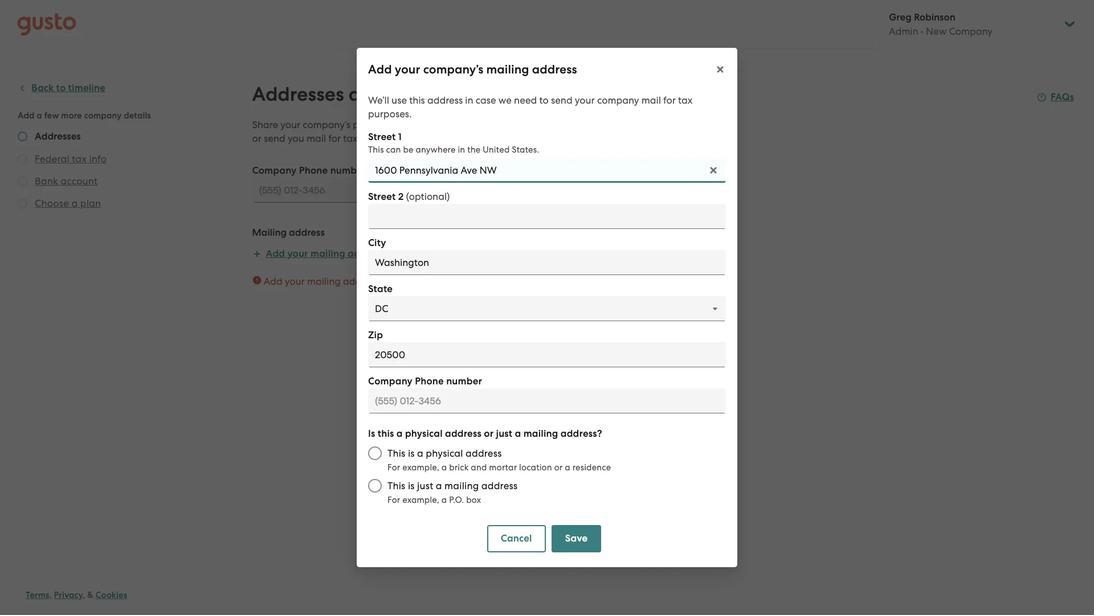 Task type: describe. For each thing, give the bounding box(es) containing it.
City field
[[368, 250, 726, 275]]

phone
[[353, 119, 382, 130]]

bank account
[[35, 176, 98, 187]]

anywhere
[[416, 145, 456, 155]]

address up 'add your mailing address to continue'
[[348, 248, 384, 260]]

privacy link
[[54, 590, 83, 601]]

mailing up p.o.
[[445, 480, 479, 492]]

mailing up 'add your mailing address to continue'
[[311, 248, 345, 260]]

be
[[403, 145, 414, 155]]

box
[[466, 495, 481, 505]]

your for add your mailing address to continue
[[285, 276, 305, 287]]

for inside 'share your company's phone number and address, in case we need to contact you or send you mail for tax purposes.'
[[328, 133, 341, 144]]

is
[[368, 428, 375, 440]]

this for this is just a mailing address
[[387, 480, 405, 492]]

street 1 this can be anywhere in the united states.
[[368, 131, 539, 155]]

p.o.
[[449, 495, 464, 505]]

continue inside button
[[443, 319, 483, 331]]

federal tax info
[[35, 153, 107, 165]]

street 2 (optional)
[[368, 191, 450, 203]]

the
[[467, 145, 481, 155]]

0 vertical spatial contact
[[389, 83, 457, 106]]

can
[[386, 145, 401, 155]]

state
[[368, 283, 393, 295]]

company for (555) 012-3456 phone field
[[252, 165, 297, 177]]

phone for (555) 012-3456 phone field
[[299, 165, 328, 177]]

company's for phone
[[303, 119, 350, 130]]

need inside we'll use this address in case we need to send your company mail for tax purposes.
[[514, 95, 537, 106]]

location
[[519, 463, 552, 473]]

case inside 'share your company's phone number and address, in case we need to contact you or send you mail for tax purposes.'
[[493, 119, 513, 130]]

and inside "dialog main content" element
[[471, 463, 487, 473]]

your for share your company's phone number and address, in case we need to contact you or send you mail for tax purposes.
[[280, 119, 300, 130]]

brick
[[449, 463, 469, 473]]

&
[[87, 590, 93, 601]]

faqs
[[1051, 91, 1074, 103]]

a right is
[[396, 428, 403, 440]]

example, for a
[[402, 463, 439, 473]]

we'll
[[368, 95, 389, 106]]

example, for just
[[402, 495, 439, 505]]

this is just a mailing address
[[387, 480, 518, 492]]

2
[[398, 191, 404, 203]]

mailing
[[252, 227, 287, 239]]

address down the city
[[343, 276, 378, 287]]

privacy
[[54, 590, 83, 601]]

your for add your company's mailing address
[[395, 62, 420, 77]]

Zip field
[[368, 342, 726, 368]]

addresses for addresses
[[35, 130, 81, 142]]

add for add your mailing address to continue
[[264, 276, 282, 287]]

cancel
[[501, 533, 532, 545]]

0 vertical spatial details
[[461, 83, 522, 106]]

need inside 'share your company's phone number and address, in case we need to contact you or send you mail for tax purposes.'
[[531, 119, 554, 130]]

1 vertical spatial details
[[124, 111, 151, 121]]

purposes. inside we'll use this address in case we need to send your company mail for tax purposes.
[[368, 108, 412, 120]]

add for add your mailing address
[[266, 248, 285, 260]]

mailing down add your mailing address
[[307, 276, 341, 287]]

a right this is a physical address 'radio'
[[417, 448, 423, 459]]

or inside 'share your company's phone number and address, in case we need to contact you or send you mail for tax purposes.'
[[252, 133, 261, 144]]

number for company phone number telephone field
[[446, 376, 482, 387]]

is this a physical address or just a mailing address?
[[368, 428, 602, 440]]

residence
[[573, 463, 611, 473]]

back
[[31, 82, 54, 94]]

purposes. inside 'share your company's phone number and address, in case we need to contact you or send you mail for tax purposes.'
[[360, 133, 404, 144]]

this for this is a physical address
[[387, 448, 405, 459]]

This is a physical address radio
[[362, 441, 387, 466]]

states.
[[512, 145, 539, 155]]

for example, a brick and mortar location or a residence
[[387, 463, 611, 473]]

save and continue
[[397, 319, 483, 331]]

for for this is just a mailing address
[[387, 495, 400, 505]]

mailing up we'll use this address in case we need to send your company mail for tax purposes. on the top of page
[[486, 62, 529, 77]]

mail inside we'll use this address in case we need to send your company mail for tax purposes.
[[641, 95, 661, 106]]

(optional)
[[406, 191, 450, 202]]

mail inside 'share your company's phone number and address, in case we need to contact you or send you mail for tax purposes.'
[[307, 133, 326, 144]]

a up for example, a p.o. box
[[436, 480, 442, 492]]

this is a physical address
[[387, 448, 502, 459]]

a left residence
[[565, 463, 570, 473]]

is for a
[[408, 448, 415, 459]]

we'll use this address in case we need to send your company mail for tax purposes.
[[368, 95, 693, 120]]

1 vertical spatial company
[[84, 111, 122, 121]]

cancel button
[[487, 525, 546, 553]]

1 horizontal spatial or
[[484, 428, 494, 440]]

contact inside 'share your company's phone number and address, in case we need to contact you or send you mail for tax purposes.'
[[568, 119, 602, 130]]

info
[[89, 153, 107, 165]]

0 vertical spatial you
[[604, 119, 621, 130]]

your inside we'll use this address in case we need to send your company mail for tax purposes.
[[575, 95, 595, 106]]

federal
[[35, 153, 69, 165]]

address up this is a physical address
[[445, 428, 482, 440]]

few
[[44, 111, 59, 121]]

save and continue button
[[384, 311, 497, 338]]

we inside we'll use this address in case we need to send your company mail for tax purposes.
[[499, 95, 512, 106]]

back to timeline button
[[18, 81, 105, 95]]

account menu element
[[874, 0, 1077, 48]]

mailing address
[[252, 227, 325, 239]]

tax inside we'll use this address in case we need to send your company mail for tax purposes.
[[678, 95, 693, 106]]

in inside the street 1 this can be anywhere in the united states.
[[458, 145, 465, 155]]

to inside we'll use this address in case we need to send your company mail for tax purposes.
[[539, 95, 549, 106]]

add your company's mailing address
[[368, 62, 577, 77]]



Task type: vqa. For each thing, say whether or not it's contained in the screenshot.
waived
no



Task type: locate. For each thing, give the bounding box(es) containing it.
1 vertical spatial number
[[330, 165, 366, 177]]

cookies
[[96, 590, 127, 601]]

company phone number inside "dialog main content" element
[[368, 376, 482, 387]]

street
[[368, 131, 396, 143], [368, 191, 396, 203]]

1 vertical spatial or
[[484, 428, 494, 440]]

city
[[368, 237, 386, 249]]

and right "zip"
[[422, 319, 441, 331]]

bank account button
[[35, 174, 98, 188]]

phone for company phone number telephone field
[[415, 376, 444, 387]]

1 vertical spatial example,
[[402, 495, 439, 505]]

or down share
[[252, 133, 261, 144]]

1 , from the left
[[49, 590, 52, 601]]

1 horizontal spatial tax
[[343, 133, 358, 144]]

mortar
[[489, 463, 517, 473]]

tax inside federal tax info button
[[72, 153, 87, 165]]

timeline
[[68, 82, 105, 94]]

0 vertical spatial send
[[551, 95, 572, 106]]

case up united
[[493, 119, 513, 130]]

is
[[408, 448, 415, 459], [408, 480, 415, 492]]

0 vertical spatial is
[[408, 448, 415, 459]]

in right address,
[[482, 119, 490, 130]]

1 horizontal spatial number
[[384, 119, 419, 130]]

2 vertical spatial number
[[446, 376, 482, 387]]

or right location
[[554, 463, 563, 473]]

0 horizontal spatial company's
[[303, 119, 350, 130]]

1 vertical spatial this
[[387, 448, 405, 459]]

choose a plan button
[[35, 197, 101, 210]]

terms , privacy , & cookies
[[26, 590, 127, 601]]

addresses list
[[18, 130, 158, 213]]

choose a plan
[[35, 198, 101, 209]]

0 vertical spatial for
[[387, 463, 400, 473]]

0 vertical spatial addresses
[[252, 83, 344, 106]]

0 horizontal spatial tax
[[72, 153, 87, 165]]

tax
[[678, 95, 693, 106], [343, 133, 358, 144], [72, 153, 87, 165]]

this down this is a physical address 'radio'
[[387, 480, 405, 492]]

1 horizontal spatial company's
[[423, 62, 483, 77]]

1 vertical spatial company's
[[303, 119, 350, 130]]

mailing
[[486, 62, 529, 77], [311, 248, 345, 260], [307, 276, 341, 287], [523, 428, 558, 440], [445, 480, 479, 492]]

this
[[409, 95, 425, 106], [378, 428, 394, 440]]

0 vertical spatial in
[[465, 95, 473, 106]]

1 vertical spatial you
[[288, 133, 304, 144]]

faqs button
[[1037, 91, 1074, 104]]

in
[[465, 95, 473, 106], [482, 119, 490, 130], [458, 145, 465, 155]]

share
[[252, 119, 278, 130]]

2 horizontal spatial or
[[554, 463, 563, 473]]

mail
[[641, 95, 661, 106], [307, 133, 326, 144]]

address up add your mailing address
[[289, 227, 325, 239]]

1 vertical spatial send
[[264, 133, 285, 144]]

number up is this a physical address or just a mailing address?
[[446, 376, 482, 387]]

1 horizontal spatial phone
[[415, 376, 444, 387]]

0 vertical spatial company
[[597, 95, 639, 106]]

0 horizontal spatial company
[[84, 111, 122, 121]]

1 horizontal spatial we
[[516, 119, 529, 130]]

street left 2
[[368, 191, 396, 203]]

0 horizontal spatial you
[[288, 133, 304, 144]]

we
[[499, 95, 512, 106], [516, 119, 529, 130]]

1 vertical spatial street
[[368, 191, 396, 203]]

company down share
[[252, 165, 297, 177]]

this inside the street 1 this can be anywhere in the united states.
[[368, 145, 384, 155]]

1 horizontal spatial contact
[[568, 119, 602, 130]]

number down phone
[[330, 165, 366, 177]]

in inside 'share your company's phone number and address, in case we need to contact you or send you mail for tax purposes.'
[[482, 119, 490, 130]]

company for company phone number telephone field
[[368, 376, 413, 387]]

0 vertical spatial or
[[252, 133, 261, 144]]

1 horizontal spatial you
[[604, 119, 621, 130]]

1 horizontal spatial addresses
[[252, 83, 344, 106]]

we down add your company's mailing address
[[499, 95, 512, 106]]

0 vertical spatial example,
[[402, 463, 439, 473]]

terms
[[26, 590, 49, 601]]

addresses for addresses and contact details
[[252, 83, 344, 106]]

addresses down few
[[35, 130, 81, 142]]

street inside the street 1 this can be anywhere in the united states.
[[368, 131, 396, 143]]

1 vertical spatial continue
[[443, 319, 483, 331]]

add
[[368, 62, 392, 77], [18, 111, 35, 121], [266, 248, 285, 260], [264, 276, 282, 287]]

1 horizontal spatial company
[[597, 95, 639, 106]]

physical for this
[[405, 428, 443, 440]]

company's
[[423, 62, 483, 77], [303, 119, 350, 130]]

save inside "dialog main content" element
[[565, 533, 588, 545]]

1 vertical spatial tax
[[343, 133, 358, 144]]

1 vertical spatial addresses
[[35, 130, 81, 142]]

physical up brick
[[426, 448, 463, 459]]

This is just a mailing address radio
[[362, 474, 387, 499]]

1 horizontal spatial this
[[409, 95, 425, 106]]

address down for example, a brick and mortar location or a residence
[[481, 480, 518, 492]]

1 horizontal spatial company
[[368, 376, 413, 387]]

choose
[[35, 198, 69, 209]]

0 vertical spatial tax
[[678, 95, 693, 106]]

1 for from the top
[[387, 463, 400, 473]]

zip
[[368, 329, 383, 341]]

,
[[49, 590, 52, 601], [83, 590, 85, 601]]

0 horizontal spatial or
[[252, 133, 261, 144]]

1 horizontal spatial just
[[496, 428, 512, 440]]

0 horizontal spatial this
[[378, 428, 394, 440]]

for
[[387, 463, 400, 473], [387, 495, 400, 505]]

or
[[252, 133, 261, 144], [484, 428, 494, 440], [554, 463, 563, 473]]

federal tax info button
[[35, 152, 107, 166]]

example, down this is a physical address
[[402, 463, 439, 473]]

add for add your company's mailing address
[[368, 62, 392, 77]]

just
[[496, 428, 512, 440], [417, 480, 433, 492]]

for for this is a physical address
[[387, 463, 400, 473]]

company inside "dialog main content" element
[[368, 376, 413, 387]]

to inside 'share your company's phone number and address, in case we need to contact you or send you mail for tax purposes.'
[[556, 119, 566, 130]]

addresses
[[252, 83, 344, 106], [35, 130, 81, 142]]

Company Phone number telephone field
[[368, 389, 726, 414]]

add for add a few more company details
[[18, 111, 35, 121]]

0 vertical spatial need
[[514, 95, 537, 106]]

1 vertical spatial this
[[378, 428, 394, 440]]

add inside dialog
[[368, 62, 392, 77]]

account
[[61, 176, 98, 187]]

1 horizontal spatial ,
[[83, 590, 85, 601]]

plan
[[80, 198, 101, 209]]

case down add your company's mailing address
[[476, 95, 496, 106]]

and right brick
[[471, 463, 487, 473]]

company phone number
[[252, 165, 366, 177], [368, 376, 482, 387]]

0 vertical spatial case
[[476, 95, 496, 106]]

0 vertical spatial company
[[252, 165, 297, 177]]

0 vertical spatial street
[[368, 131, 396, 143]]

example, down this is just a mailing address
[[402, 495, 439, 505]]

(555) 012-3456 telephone field
[[252, 178, 628, 203]]

0 horizontal spatial send
[[264, 133, 285, 144]]

1 street from the top
[[368, 131, 396, 143]]

2 vertical spatial this
[[387, 480, 405, 492]]

for inside we'll use this address in case we need to send your company mail for tax purposes.
[[663, 95, 676, 106]]

add your mailing address to continue
[[264, 276, 432, 287]]

add a few more company details
[[18, 111, 151, 121]]

street for 1
[[368, 131, 396, 143]]

0 horizontal spatial number
[[330, 165, 366, 177]]

a down this is a physical address
[[441, 463, 447, 473]]

company phone number for company phone number telephone field
[[368, 376, 482, 387]]

physical up this is a physical address
[[405, 428, 443, 440]]

number for (555) 012-3456 phone field
[[330, 165, 366, 177]]

your inside 'share your company's phone number and address, in case we need to contact you or send you mail for tax purposes.'
[[280, 119, 300, 130]]

add your company's mailing address dialog
[[357, 48, 737, 568]]

is for just
[[408, 480, 415, 492]]

1 horizontal spatial send
[[551, 95, 572, 106]]

a left plan
[[71, 198, 78, 209]]

we inside 'share your company's phone number and address, in case we need to contact you or send you mail for tax purposes.'
[[516, 119, 529, 130]]

number inside "dialog main content" element
[[446, 376, 482, 387]]

0 horizontal spatial contact
[[389, 83, 457, 106]]

0 vertical spatial company's
[[423, 62, 483, 77]]

company
[[252, 165, 297, 177], [368, 376, 413, 387]]

, left the &
[[83, 590, 85, 601]]

1 vertical spatial case
[[493, 119, 513, 130]]

0 vertical spatial save
[[397, 319, 420, 331]]

1 is from the top
[[408, 448, 415, 459]]

number up 1
[[384, 119, 419, 130]]

and inside button
[[422, 319, 441, 331]]

purposes. up can
[[360, 133, 404, 144]]

0 horizontal spatial ,
[[49, 590, 52, 601]]

1 vertical spatial mail
[[307, 133, 326, 144]]

save for save and continue
[[397, 319, 420, 331]]

a inside button
[[71, 198, 78, 209]]

, left privacy
[[49, 590, 52, 601]]

0 horizontal spatial for
[[328, 133, 341, 144]]

1 vertical spatial we
[[516, 119, 529, 130]]

is right this is a physical address 'radio'
[[408, 448, 415, 459]]

share your company's phone number and address, in case we need to contact you or send you mail for tax purposes.
[[252, 119, 621, 144]]

purposes.
[[368, 108, 412, 120], [360, 133, 404, 144]]

this right "use"
[[409, 95, 425, 106]]

for down this is a physical address 'radio'
[[387, 495, 400, 505]]

just up for example, a p.o. box
[[417, 480, 433, 492]]

address up address,
[[427, 95, 463, 106]]

1 vertical spatial for
[[328, 133, 341, 144]]

this left can
[[368, 145, 384, 155]]

0 vertical spatial continue
[[392, 276, 432, 287]]

company inside we'll use this address in case we need to send your company mail for tax purposes.
[[597, 95, 639, 106]]

a left p.o.
[[441, 495, 447, 505]]

1 vertical spatial need
[[531, 119, 554, 130]]

phone inside "dialog main content" element
[[415, 376, 444, 387]]

1 vertical spatial company
[[368, 376, 413, 387]]

home image
[[17, 13, 76, 36]]

your
[[395, 62, 420, 77], [575, 95, 595, 106], [280, 119, 300, 130], [287, 248, 308, 260], [285, 276, 305, 287]]

a
[[37, 111, 42, 121], [71, 198, 78, 209], [396, 428, 403, 440], [515, 428, 521, 440], [417, 448, 423, 459], [441, 463, 447, 473], [565, 463, 570, 473], [436, 480, 442, 492], [441, 495, 447, 505]]

tax inside 'share your company's phone number and address, in case we need to contact you or send you mail for tax purposes.'
[[343, 133, 358, 144]]

a up mortar
[[515, 428, 521, 440]]

and up 'anywhere'
[[422, 119, 440, 130]]

mailing down company phone number telephone field
[[523, 428, 558, 440]]

2 , from the left
[[83, 590, 85, 601]]

just up mortar
[[496, 428, 512, 440]]

1 horizontal spatial for
[[663, 95, 676, 106]]

cookies button
[[96, 589, 127, 602]]

for example, a p.o. box
[[387, 495, 481, 505]]

send inside we'll use this address in case we need to send your company mail for tax purposes.
[[551, 95, 572, 106]]

company's inside add your company's mailing address dialog
[[423, 62, 483, 77]]

0 vertical spatial company phone number
[[252, 165, 366, 177]]

street for 2
[[368, 191, 396, 203]]

1 horizontal spatial company phone number
[[368, 376, 482, 387]]

to inside button
[[56, 82, 66, 94]]

Street 1 field
[[368, 158, 726, 183]]

you
[[604, 119, 621, 130], [288, 133, 304, 144]]

0 horizontal spatial mail
[[307, 133, 326, 144]]

1 vertical spatial just
[[417, 480, 433, 492]]

back to timeline
[[31, 82, 105, 94]]

to
[[56, 82, 66, 94], [539, 95, 549, 106], [556, 119, 566, 130], [381, 276, 390, 287]]

in inside we'll use this address in case we need to send your company mail for tax purposes.
[[465, 95, 473, 106]]

0 vertical spatial for
[[663, 95, 676, 106]]

more
[[61, 111, 82, 121]]

example,
[[402, 463, 439, 473], [402, 495, 439, 505]]

for
[[663, 95, 676, 106], [328, 133, 341, 144]]

0 horizontal spatial phone
[[299, 165, 328, 177]]

address inside we'll use this address in case we need to send your company mail for tax purposes.
[[427, 95, 463, 106]]

save for save
[[565, 533, 588, 545]]

address up we'll use this address in case we need to send your company mail for tax purposes. on the top of page
[[532, 62, 577, 77]]

company down "zip"
[[368, 376, 413, 387]]

a left few
[[37, 111, 42, 121]]

1 vertical spatial company phone number
[[368, 376, 482, 387]]

addresses inside list
[[35, 130, 81, 142]]

0 horizontal spatial company
[[252, 165, 297, 177]]

0 vertical spatial number
[[384, 119, 419, 130]]

we up states. at the left top
[[516, 119, 529, 130]]

1 vertical spatial save
[[565, 533, 588, 545]]

number
[[384, 119, 419, 130], [330, 165, 366, 177], [446, 376, 482, 387]]

addresses up share
[[252, 83, 344, 106]]

number inside 'share your company's phone number and address, in case we need to contact you or send you mail for tax purposes.'
[[384, 119, 419, 130]]

this right is
[[378, 428, 394, 440]]

company's for mailing
[[423, 62, 483, 77]]

2 horizontal spatial number
[[446, 376, 482, 387]]

send inside 'share your company's phone number and address, in case we need to contact you or send you mail for tax purposes.'
[[264, 133, 285, 144]]

united
[[483, 145, 510, 155]]

this
[[368, 145, 384, 155], [387, 448, 405, 459], [387, 480, 405, 492]]

address?
[[561, 428, 602, 440]]

1 horizontal spatial details
[[461, 83, 522, 106]]

phone
[[299, 165, 328, 177], [415, 376, 444, 387]]

0 vertical spatial mail
[[641, 95, 661, 106]]

need
[[514, 95, 537, 106], [531, 119, 554, 130]]

contact
[[389, 83, 457, 106], [568, 119, 602, 130]]

add your mailing address
[[266, 248, 384, 260]]

0 vertical spatial we
[[499, 95, 512, 106]]

0 horizontal spatial save
[[397, 319, 420, 331]]

1 example, from the top
[[402, 463, 439, 473]]

1 vertical spatial in
[[482, 119, 490, 130]]

0 horizontal spatial company phone number
[[252, 165, 366, 177]]

0 vertical spatial purposes.
[[368, 108, 412, 120]]

2 vertical spatial in
[[458, 145, 465, 155]]

0 vertical spatial phone
[[299, 165, 328, 177]]

2 for from the top
[[387, 495, 400, 505]]

this inside we'll use this address in case we need to send your company mail for tax purposes.
[[409, 95, 425, 106]]

continue
[[392, 276, 432, 287], [443, 319, 483, 331]]

1 horizontal spatial continue
[[443, 319, 483, 331]]

0 horizontal spatial addresses
[[35, 130, 81, 142]]

0 horizontal spatial just
[[417, 480, 433, 492]]

1 horizontal spatial save
[[565, 533, 588, 545]]

2 is from the top
[[408, 480, 415, 492]]

street up can
[[368, 131, 396, 143]]

0 vertical spatial this
[[368, 145, 384, 155]]

2 vertical spatial tax
[[72, 153, 87, 165]]

0 vertical spatial just
[[496, 428, 512, 440]]

case
[[476, 95, 496, 106], [493, 119, 513, 130]]

0 horizontal spatial continue
[[392, 276, 432, 287]]

terms link
[[26, 590, 49, 601]]

1 vertical spatial phone
[[415, 376, 444, 387]]

2 vertical spatial or
[[554, 463, 563, 473]]

1
[[398, 131, 402, 143]]

2 street from the top
[[368, 191, 396, 203]]

bank
[[35, 176, 58, 187]]

company phone number for (555) 012-3456 phone field
[[252, 165, 366, 177]]

is up for example, a p.o. box
[[408, 480, 415, 492]]

company's up address,
[[423, 62, 483, 77]]

for up this is just a mailing address 'option'
[[387, 463, 400, 473]]

address,
[[442, 119, 480, 130]]

use
[[392, 95, 407, 106]]

address down is this a physical address or just a mailing address?
[[466, 448, 502, 459]]

Street 2 field
[[368, 204, 726, 229]]

dialog main content element
[[357, 87, 737, 568]]

physical for is
[[426, 448, 463, 459]]

save button
[[551, 525, 601, 553]]

your for add your mailing address
[[287, 248, 308, 260]]

company's left phone
[[303, 119, 350, 130]]

1 horizontal spatial mail
[[641, 95, 661, 106]]

details
[[461, 83, 522, 106], [124, 111, 151, 121]]

save
[[397, 319, 420, 331], [565, 533, 588, 545]]

or up for example, a brick and mortar location or a residence
[[484, 428, 494, 440]]

and
[[349, 83, 385, 106], [422, 119, 440, 130], [422, 319, 441, 331], [471, 463, 487, 473]]

and inside 'share your company's phone number and address, in case we need to contact you or send you mail for tax purposes.'
[[422, 119, 440, 130]]

in left the
[[458, 145, 465, 155]]

addresses and contact details
[[252, 83, 522, 106]]

2 example, from the top
[[402, 495, 439, 505]]

in up address,
[[465, 95, 473, 106]]

this up this is just a mailing address 'option'
[[387, 448, 405, 459]]

purposes. down "use"
[[368, 108, 412, 120]]

case inside we'll use this address in case we need to send your company mail for tax purposes.
[[476, 95, 496, 106]]

and up phone
[[349, 83, 385, 106]]

1 vertical spatial purposes.
[[360, 133, 404, 144]]

company's inside 'share your company's phone number and address, in case we need to contact you or send you mail for tax purposes.'
[[303, 119, 350, 130]]



